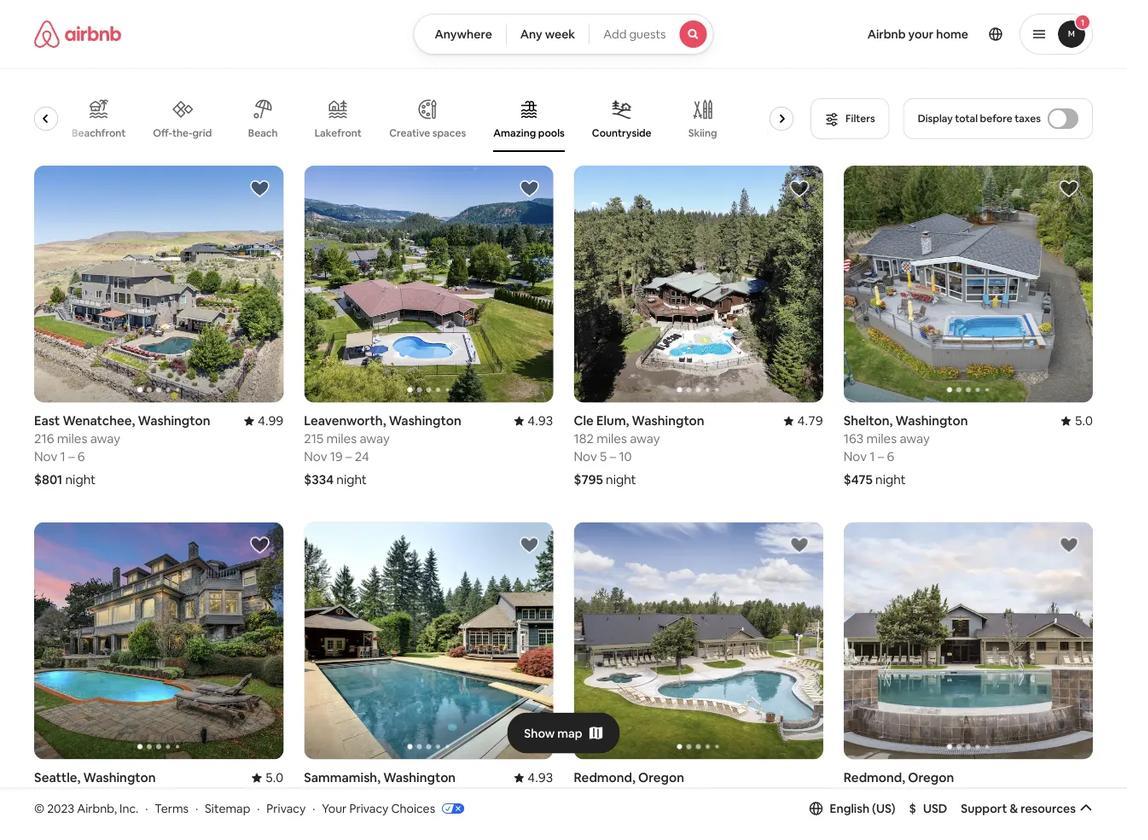 Task type: locate. For each thing, give the bounding box(es) containing it.
93
[[574, 787, 589, 804], [844, 787, 859, 804]]

nov down 182 on the bottom of the page
[[574, 448, 597, 465]]

2 redmond, from the left
[[844, 769, 906, 786]]

(us)
[[873, 801, 896, 816]]

– down elum, in the right of the page
[[610, 448, 617, 465]]

5 right "english"
[[870, 805, 877, 822]]

nov for sammamish, washington 191 miles away nov 1 – 6
[[304, 805, 327, 822]]

6 inside shelton, washington 163 miles away nov 1 – 6 $475 night
[[888, 448, 895, 465]]

miles inside leavenworth, washington 215 miles away nov 19 – 24 $334 night
[[327, 430, 357, 447]]

1 horizontal spatial privacy
[[350, 801, 389, 816]]

– inside "seattle, washington 190 miles away nov 3 – 8"
[[70, 805, 77, 822]]

2 night from the left
[[337, 471, 367, 488]]

nov left (us)
[[844, 805, 868, 822]]

away inside redmond, oregon 93 miles away nov 5 – 10
[[895, 787, 925, 804]]

0 vertical spatial 4.93
[[528, 413, 554, 429]]

93 left (us)
[[844, 787, 859, 804]]

away inside leavenworth, washington 215 miles away nov 19 – 24 $334 night
[[360, 430, 390, 447]]

add guests button
[[589, 14, 714, 55]]

night right $475
[[876, 471, 906, 488]]

castles
[[3, 126, 39, 140]]

display total before taxes button
[[904, 98, 1094, 139]]

2 4.93 from the top
[[528, 769, 554, 786]]

&
[[1010, 801, 1019, 816]]

2 horizontal spatial 6
[[888, 448, 895, 465]]

93 for redmond, oregon 93 miles away nov 5 – 10
[[844, 787, 859, 804]]

0 horizontal spatial 10
[[619, 448, 632, 465]]

washington for leavenworth, washington 215 miles away nov 19 – 24 $334 night
[[389, 413, 462, 429]]

93 inside redmond, oregon 93 miles away nov 5 – 10
[[844, 787, 859, 804]]

– for shelton, washington 163 miles away nov 1 – 6 $475 night
[[878, 448, 885, 465]]

1 vertical spatial 4.93 out of 5 average rating image
[[514, 769, 554, 786]]

4.93 out of 5 average rating image left cle
[[514, 413, 554, 429]]

$801
[[34, 471, 63, 488]]

nov down 191
[[304, 805, 327, 822]]

4.93 out of 5 average rating image down 'show'
[[514, 769, 554, 786]]

support
[[962, 801, 1008, 816]]

1 inside the sammamish, washington 191 miles away nov 1 – 6
[[330, 805, 336, 822]]

away for redmond, oregon 93 miles away
[[625, 787, 655, 804]]

1 horizontal spatial 93
[[844, 787, 859, 804]]

10 left $
[[889, 805, 902, 822]]

1
[[1082, 17, 1085, 28], [60, 448, 66, 465], [870, 448, 876, 465], [330, 805, 336, 822]]

washington inside the sammamish, washington 191 miles away nov 1 – 6
[[383, 769, 456, 786]]

redmond, inside redmond, oregon 93 miles away
[[574, 769, 636, 786]]

nov inside "seattle, washington 190 miles away nov 3 – 8"
[[34, 805, 57, 822]]

guests
[[630, 26, 666, 42]]

night inside cle elum, washington 182 miles away nov 5 – 10 $795 night
[[606, 471, 637, 488]]

5.0 out of 5 average rating image
[[252, 769, 284, 786]]

2 oregon from the left
[[909, 769, 955, 786]]

english (us)
[[830, 801, 896, 816]]

sitemap
[[205, 801, 250, 816]]

nov inside the sammamish, washington 191 miles away nov 1 – 6
[[304, 805, 327, 822]]

– inside cle elum, washington 182 miles away nov 5 – 10 $795 night
[[610, 448, 617, 465]]

off-the-grid
[[154, 126, 212, 139]]

elum,
[[597, 413, 630, 429]]

show map button
[[507, 713, 620, 754]]

add to wishlist: redmond, oregon image
[[1060, 535, 1080, 556]]

airbnb your home
[[868, 26, 969, 42]]

washington right "leavenworth,"
[[389, 413, 462, 429]]

None search field
[[414, 14, 714, 55]]

nov inside redmond, oregon 93 miles away nov 5 – 10
[[844, 805, 868, 822]]

0 horizontal spatial oregon
[[639, 769, 685, 786]]

away inside redmond, oregon 93 miles away
[[625, 787, 655, 804]]

1 vertical spatial 10
[[889, 805, 902, 822]]

english
[[830, 801, 870, 816]]

6 down the wenatchee,
[[78, 448, 85, 465]]

your privacy choices link
[[322, 801, 465, 817]]

nov
[[34, 448, 57, 465], [304, 448, 327, 465], [574, 448, 597, 465], [844, 448, 868, 465], [34, 805, 57, 822], [304, 805, 327, 822], [844, 805, 868, 822]]

seattle,
[[34, 769, 81, 786]]

miles inside redmond, oregon 93 miles away
[[592, 787, 622, 804]]

miles for seattle, washington 190 miles away nov 3 – 8
[[57, 787, 88, 804]]

191
[[304, 787, 322, 804]]

2 4.93 out of 5 average rating image from the top
[[514, 769, 554, 786]]

– for redmond, oregon 93 miles away nov 5 – 10
[[880, 805, 887, 822]]

east wenatchee, washington 216 miles away nov 1 – 6 $801 night
[[34, 413, 210, 488]]

4.93
[[528, 413, 554, 429], [528, 769, 554, 786]]

– inside the sammamish, washington 191 miles away nov 1 – 6
[[338, 805, 345, 822]]

1 vertical spatial 5
[[870, 805, 877, 822]]

1 93 from the left
[[574, 787, 589, 804]]

washington right the wenatchee,
[[138, 413, 210, 429]]

washington inside shelton, washington 163 miles away nov 1 – 6 $475 night
[[896, 413, 969, 429]]

0 vertical spatial 4.93 out of 5 average rating image
[[514, 413, 554, 429]]

off-
[[154, 126, 173, 139]]

countryside
[[593, 126, 652, 140]]

redmond,
[[574, 769, 636, 786], [844, 769, 906, 786]]

– down sammamish,
[[338, 805, 345, 822]]

privacy
[[267, 801, 306, 816], [350, 801, 389, 816]]

$475
[[844, 471, 873, 488]]

miles inside redmond, oregon 93 miles away nov 5 – 10
[[862, 787, 892, 804]]

–
[[68, 448, 75, 465], [346, 448, 352, 465], [610, 448, 617, 465], [878, 448, 885, 465], [70, 805, 77, 822], [338, 805, 345, 822], [880, 805, 887, 822]]

6 for sammamish, washington 191 miles away nov 1 – 6
[[348, 805, 355, 822]]

night inside leavenworth, washington 215 miles away nov 19 – 24 $334 night
[[337, 471, 367, 488]]

support & resources button
[[962, 801, 1094, 816]]

– right 19
[[346, 448, 352, 465]]

1 horizontal spatial 6
[[348, 805, 355, 822]]

nov down 163
[[844, 448, 868, 465]]

0 vertical spatial 5.0
[[1076, 413, 1094, 429]]

nov inside leavenworth, washington 215 miles away nov 19 – 24 $334 night
[[304, 448, 327, 465]]

nov inside shelton, washington 163 miles away nov 1 – 6 $475 night
[[844, 448, 868, 465]]

– down the wenatchee,
[[68, 448, 75, 465]]

1 vertical spatial 4.93
[[528, 769, 554, 786]]

3 night from the left
[[606, 471, 637, 488]]

· left privacy link
[[257, 801, 260, 816]]

nov for shelton, washington 163 miles away nov 1 – 6 $475 night
[[844, 448, 868, 465]]

away inside "seattle, washington 190 miles away nov 3 – 8"
[[91, 787, 121, 804]]

5.0
[[1076, 413, 1094, 429], [265, 769, 284, 786]]

1 vertical spatial 5.0
[[265, 769, 284, 786]]

2 93 from the left
[[844, 787, 859, 804]]

$334
[[304, 471, 334, 488]]

english (us) button
[[810, 801, 896, 816]]

oregon inside redmond, oregon 93 miles away
[[639, 769, 685, 786]]

0 horizontal spatial 5
[[600, 448, 607, 465]]

washington for seattle, washington 190 miles away nov 3 – 8
[[83, 769, 156, 786]]

redmond, up (us)
[[844, 769, 906, 786]]

4 · from the left
[[313, 801, 315, 816]]

6 right your
[[348, 805, 355, 822]]

night right $795
[[606, 471, 637, 488]]

6 down "shelton,"
[[888, 448, 895, 465]]

0 horizontal spatial 6
[[78, 448, 85, 465]]

washington up inc.
[[83, 769, 156, 786]]

add to wishlist: leavenworth, washington image
[[520, 178, 540, 199]]

away for shelton, washington 163 miles away nov 1 – 6 $475 night
[[900, 430, 930, 447]]

away inside east wenatchee, washington 216 miles away nov 1 – 6 $801 night
[[90, 430, 120, 447]]

0 horizontal spatial 5.0
[[265, 769, 284, 786]]

nov down "216"
[[34, 448, 57, 465]]

4 night from the left
[[876, 471, 906, 488]]

93 inside redmond, oregon 93 miles away
[[574, 787, 589, 804]]

your
[[322, 801, 347, 816]]

6
[[78, 448, 85, 465], [888, 448, 895, 465], [348, 805, 355, 822]]

filters button
[[811, 98, 890, 139]]

redmond, oregon 93 miles away
[[574, 769, 685, 804]]

– inside shelton, washington 163 miles away nov 1 – 6 $475 night
[[878, 448, 885, 465]]

any week button
[[506, 14, 590, 55]]

sammamish, washington 191 miles away nov 1 – 6
[[304, 769, 456, 822]]

away inside the sammamish, washington 191 miles away nov 1 – 6
[[358, 787, 389, 804]]

4.93 down 'show'
[[528, 769, 554, 786]]

any
[[521, 26, 543, 42]]

shelton, washington 163 miles away nov 1 – 6 $475 night
[[844, 413, 969, 488]]

redmond, inside redmond, oregon 93 miles away nov 5 – 10
[[844, 769, 906, 786]]

1 horizontal spatial 5
[[870, 805, 877, 822]]

93 down map
[[574, 787, 589, 804]]

nov down 215
[[304, 448, 327, 465]]

oregon inside redmond, oregon 93 miles away nov 5 – 10
[[909, 769, 955, 786]]

washington up 'choices'
[[383, 769, 456, 786]]

10 down elum, in the right of the page
[[619, 448, 632, 465]]

1 horizontal spatial oregon
[[909, 769, 955, 786]]

privacy down 5.0 out of 5 average rating image
[[267, 801, 306, 816]]

privacy right your
[[350, 801, 389, 816]]

washington right "shelton,"
[[896, 413, 969, 429]]

– down "shelton,"
[[878, 448, 885, 465]]

19
[[330, 448, 343, 465]]

oregon for redmond, oregon 93 miles away nov 5 – 10
[[909, 769, 955, 786]]

washington inside leavenworth, washington 215 miles away nov 19 – 24 $334 night
[[389, 413, 462, 429]]

away inside shelton, washington 163 miles away nov 1 – 6 $475 night
[[900, 430, 930, 447]]

washington
[[138, 413, 210, 429], [389, 413, 462, 429], [632, 413, 705, 429], [896, 413, 969, 429], [83, 769, 156, 786], [383, 769, 456, 786]]

4.93 left cle
[[528, 413, 554, 429]]

the-
[[173, 126, 193, 139]]

4.93 out of 5 average rating image
[[514, 413, 554, 429], [514, 769, 554, 786]]

washington inside "seattle, washington 190 miles away nov 3 – 8"
[[83, 769, 156, 786]]

1 night from the left
[[65, 471, 96, 488]]

any week
[[521, 26, 576, 42]]

night right $801
[[65, 471, 96, 488]]

anywhere
[[435, 26, 492, 42]]

miles inside the sammamish, washington 191 miles away nov 1 – 6
[[325, 787, 355, 804]]

1 4.93 from the top
[[528, 413, 554, 429]]

0 horizontal spatial redmond,
[[574, 769, 636, 786]]

creative
[[390, 126, 431, 140]]

group containing off-the-grid
[[0, 85, 803, 152]]

1 inside dropdown button
[[1082, 17, 1085, 28]]

· right terms
[[195, 801, 198, 816]]

3
[[60, 805, 67, 822]]

0 horizontal spatial 93
[[574, 787, 589, 804]]

beachfront
[[72, 126, 126, 140]]

miles for sammamish, washington 191 miles away nov 1 – 6
[[325, 787, 355, 804]]

anywhere button
[[414, 14, 507, 55]]

1 horizontal spatial 5.0
[[1076, 413, 1094, 429]]

terms
[[155, 801, 189, 816]]

support & resources
[[962, 801, 1077, 816]]

1 oregon from the left
[[639, 769, 685, 786]]

amazing
[[494, 126, 537, 140]]

nov for seattle, washington 190 miles away nov 3 – 8
[[34, 805, 57, 822]]

nov down 190 at bottom
[[34, 805, 57, 822]]

away for sammamish, washington 191 miles away nov 1 – 6
[[358, 787, 389, 804]]

0 vertical spatial 5
[[600, 448, 607, 465]]

– inside redmond, oregon 93 miles away nov 5 – 10
[[880, 805, 887, 822]]

1 redmond, from the left
[[574, 769, 636, 786]]

airbnb your home link
[[858, 16, 979, 52]]

miles inside shelton, washington 163 miles away nov 1 – 6 $475 night
[[867, 430, 897, 447]]

add to wishlist: seattle, washington image
[[250, 535, 270, 556]]

2023
[[47, 801, 74, 816]]

– inside leavenworth, washington 215 miles away nov 19 – 24 $334 night
[[346, 448, 352, 465]]

east
[[34, 413, 60, 429]]

group
[[0, 85, 803, 152], [34, 166, 284, 403], [304, 166, 554, 403], [574, 166, 824, 403], [844, 166, 1094, 403], [34, 522, 284, 759], [304, 522, 554, 759], [574, 522, 824, 759], [844, 522, 1094, 759]]

none search field containing anywhere
[[414, 14, 714, 55]]

0 horizontal spatial privacy
[[267, 801, 306, 816]]

– left $
[[880, 805, 887, 822]]

190
[[34, 787, 55, 804]]

© 2023 airbnb, inc. ·
[[34, 801, 148, 816]]

leavenworth,
[[304, 413, 386, 429]]

washington right elum, in the right of the page
[[632, 413, 705, 429]]

1 horizontal spatial 10
[[889, 805, 902, 822]]

night down 24
[[337, 471, 367, 488]]

redmond, down map
[[574, 769, 636, 786]]

5.0 for 5.0 out of 5 average rating image
[[265, 769, 284, 786]]

10
[[619, 448, 632, 465], [889, 805, 902, 822]]

6 inside the sammamish, washington 191 miles away nov 1 – 6
[[348, 805, 355, 822]]

wenatchee,
[[63, 413, 135, 429]]

5 up $795
[[600, 448, 607, 465]]

1 horizontal spatial redmond,
[[844, 769, 906, 786]]

away inside cle elum, washington 182 miles away nov 5 – 10 $795 night
[[630, 430, 660, 447]]

· right inc.
[[145, 801, 148, 816]]

miles inside "seattle, washington 190 miles away nov 3 – 8"
[[57, 787, 88, 804]]

– right 3
[[70, 805, 77, 822]]

6 inside east wenatchee, washington 216 miles away nov 1 – 6 $801 night
[[78, 448, 85, 465]]

0 vertical spatial 10
[[619, 448, 632, 465]]

163
[[844, 430, 864, 447]]

· left your
[[313, 801, 315, 816]]



Task type: describe. For each thing, give the bounding box(es) containing it.
map
[[558, 725, 583, 741]]

3 · from the left
[[257, 801, 260, 816]]

privacy link
[[267, 801, 306, 816]]

terms · sitemap · privacy
[[155, 801, 306, 816]]

10 inside cle elum, washington 182 miles away nov 5 – 10 $795 night
[[619, 448, 632, 465]]

choices
[[391, 801, 436, 816]]

$795
[[574, 471, 604, 488]]

washington inside east wenatchee, washington 216 miles away nov 1 – 6 $801 night
[[138, 413, 210, 429]]

add to wishlist: cle elum, washington image
[[790, 178, 810, 199]]

5 inside redmond, oregon 93 miles away nov 5 – 10
[[870, 805, 877, 822]]

seattle, washington 190 miles away nov 3 – 8
[[34, 769, 156, 822]]

1 inside east wenatchee, washington 216 miles away nov 1 – 6 $801 night
[[60, 448, 66, 465]]

washington for shelton, washington 163 miles away nov 1 – 6 $475 night
[[896, 413, 969, 429]]

cle elum, washington 182 miles away nov 5 – 10 $795 night
[[574, 413, 705, 488]]

filters
[[846, 112, 876, 125]]

leavenworth, washington 215 miles away nov 19 – 24 $334 night
[[304, 413, 462, 488]]

redmond, for redmond, oregon 93 miles away nov 5 – 10
[[844, 769, 906, 786]]

2 · from the left
[[195, 801, 198, 816]]

home
[[937, 26, 969, 42]]

4.99 out of 5 average rating image
[[244, 413, 284, 429]]

2 privacy from the left
[[350, 801, 389, 816]]

your
[[909, 26, 934, 42]]

show map
[[524, 725, 583, 741]]

usd
[[924, 801, 948, 816]]

lakefront
[[315, 126, 362, 140]]

shelton,
[[844, 413, 893, 429]]

$ usd
[[910, 801, 948, 816]]

creative spaces
[[390, 126, 467, 140]]

24
[[355, 448, 369, 465]]

$
[[910, 801, 917, 816]]

amazing pools
[[494, 126, 566, 140]]

– for sammamish, washington 191 miles away nov 1 – 6
[[338, 805, 345, 822]]

8
[[79, 805, 87, 822]]

add
[[604, 26, 627, 42]]

5.0 for 5.0 out of 5 average rating icon
[[1076, 413, 1094, 429]]

inc.
[[120, 801, 139, 816]]

total
[[956, 112, 979, 125]]

93 for redmond, oregon 93 miles away
[[574, 787, 589, 804]]

215
[[304, 430, 324, 447]]

week
[[545, 26, 576, 42]]

show
[[524, 725, 555, 741]]

washington inside cle elum, washington 182 miles away nov 5 – 10 $795 night
[[632, 413, 705, 429]]

miles for leavenworth, washington 215 miles away nov 19 – 24 $334 night
[[327, 430, 357, 447]]

profile element
[[735, 0, 1094, 68]]

display total before taxes
[[918, 112, 1042, 125]]

washington for sammamish, washington 191 miles away nov 1 – 6
[[383, 769, 456, 786]]

5 inside cle elum, washington 182 miles away nov 5 – 10 $795 night
[[600, 448, 607, 465]]

night inside east wenatchee, washington 216 miles away nov 1 – 6 $801 night
[[65, 471, 96, 488]]

1 inside shelton, washington 163 miles away nov 1 – 6 $475 night
[[870, 448, 876, 465]]

away for seattle, washington 190 miles away nov 3 – 8
[[91, 787, 121, 804]]

4.79 out of 5 average rating image
[[784, 413, 824, 429]]

– for seattle, washington 190 miles away nov 3 – 8
[[70, 805, 77, 822]]

skiing
[[689, 126, 718, 140]]

– for leavenworth, washington 215 miles away nov 19 – 24 $334 night
[[346, 448, 352, 465]]

182
[[574, 430, 594, 447]]

spaces
[[433, 126, 467, 140]]

add to wishlist: east wenatchee, washington image
[[250, 178, 270, 199]]

miles for shelton, washington 163 miles away nov 1 – 6 $475 night
[[867, 430, 897, 447]]

4.93 for 2nd 4.93 out of 5 average rating icon from the top
[[528, 769, 554, 786]]

redmond, oregon 93 miles away nov 5 – 10
[[844, 769, 955, 822]]

beach
[[249, 126, 278, 140]]

add to wishlist: shelton, washington image
[[1060, 178, 1080, 199]]

sammamish,
[[304, 769, 381, 786]]

miles inside east wenatchee, washington 216 miles away nov 1 – 6 $801 night
[[57, 430, 87, 447]]

miles for redmond, oregon 93 miles away nov 5 – 10
[[862, 787, 892, 804]]

sitemap link
[[205, 801, 250, 816]]

taxes
[[1015, 112, 1042, 125]]

©
[[34, 801, 45, 816]]

airbnb
[[868, 26, 906, 42]]

nov inside cle elum, washington 182 miles away nov 5 – 10 $795 night
[[574, 448, 597, 465]]

add to wishlist: redmond, oregon image
[[790, 535, 810, 556]]

miles inside cle elum, washington 182 miles away nov 5 – 10 $795 night
[[597, 430, 627, 447]]

nov inside east wenatchee, washington 216 miles away nov 1 – 6 $801 night
[[34, 448, 57, 465]]

redmond, for redmond, oregon 93 miles away
[[574, 769, 636, 786]]

oregon for redmond, oregon 93 miles away
[[639, 769, 685, 786]]

4.99
[[258, 413, 284, 429]]

night inside shelton, washington 163 miles away nov 1 – 6 $475 night
[[876, 471, 906, 488]]

before
[[981, 112, 1013, 125]]

away for redmond, oregon 93 miles away nov 5 – 10
[[895, 787, 925, 804]]

lake
[[767, 126, 790, 140]]

cle
[[574, 413, 594, 429]]

terms link
[[155, 801, 189, 816]]

1 button
[[1020, 14, 1094, 55]]

airbnb,
[[77, 801, 117, 816]]

nov for redmond, oregon 93 miles away nov 5 – 10
[[844, 805, 868, 822]]

your privacy choices
[[322, 801, 436, 816]]

miles for redmond, oregon 93 miles away
[[592, 787, 622, 804]]

pools
[[539, 126, 566, 140]]

display
[[918, 112, 953, 125]]

grid
[[193, 126, 212, 139]]

away for leavenworth, washington 215 miles away nov 19 – 24 $334 night
[[360, 430, 390, 447]]

6 for shelton, washington 163 miles away nov 1 – 6 $475 night
[[888, 448, 895, 465]]

10 inside redmond, oregon 93 miles away nov 5 – 10
[[889, 805, 902, 822]]

– inside east wenatchee, washington 216 miles away nov 1 – 6 $801 night
[[68, 448, 75, 465]]

4.79
[[798, 413, 824, 429]]

nov for leavenworth, washington 215 miles away nov 19 – 24 $334 night
[[304, 448, 327, 465]]

5.0 out of 5 average rating image
[[1062, 413, 1094, 429]]

1 privacy from the left
[[267, 801, 306, 816]]

1 · from the left
[[145, 801, 148, 816]]

216
[[34, 430, 54, 447]]

4.93 for 1st 4.93 out of 5 average rating icon
[[528, 413, 554, 429]]

resources
[[1021, 801, 1077, 816]]

add to wishlist: sammamish, washington image
[[520, 535, 540, 556]]

1 4.93 out of 5 average rating image from the top
[[514, 413, 554, 429]]



Task type: vqa. For each thing, say whether or not it's contained in the screenshot.


